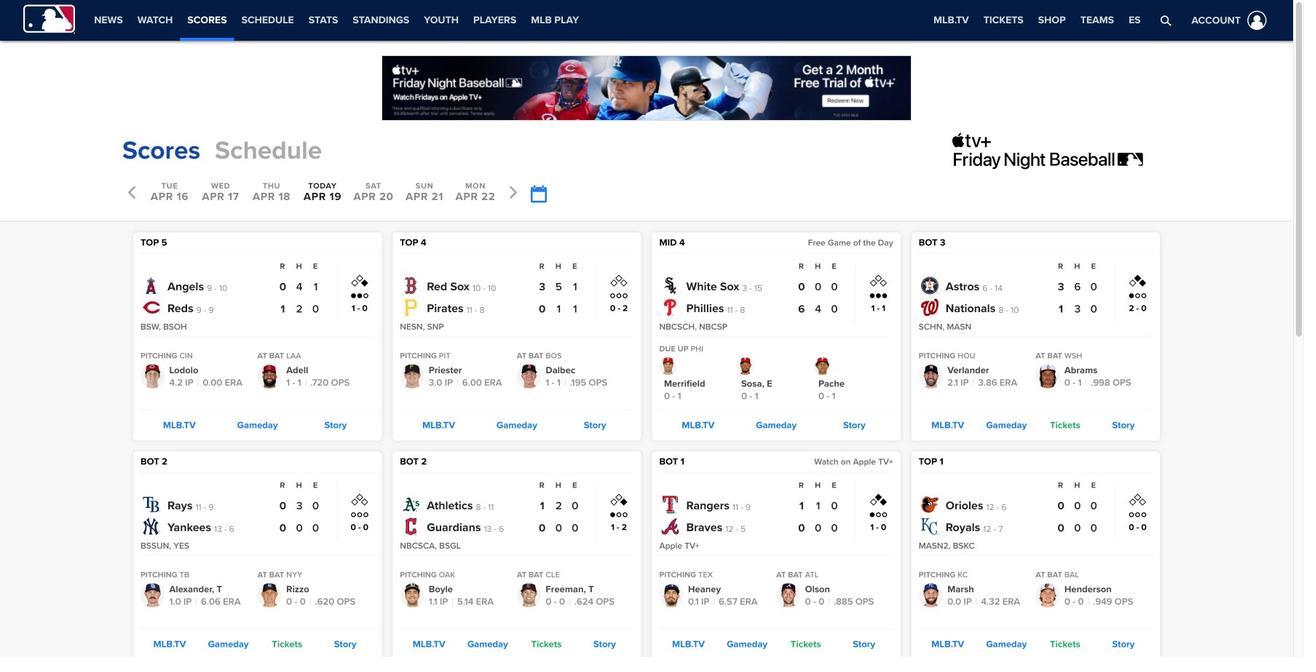 Task type: vqa. For each thing, say whether or not it's contained in the screenshot.
David Adler @ _dadler on the top left of the page
no



Task type: describe. For each thing, give the bounding box(es) containing it.
top of the 5th inning. element
[[141, 237, 167, 249]]

marsh image
[[919, 584, 943, 608]]

runners  at 1st & 2nd image for olson icon 1 outs icon
[[870, 494, 888, 507]]

0 outs image for dalbec image
[[610, 293, 628, 299]]

astros image
[[921, 277, 939, 295]]

no runners on base image for 3 outs image
[[870, 275, 888, 288]]

major league baseball image
[[23, 5, 75, 34]]

1 outs image for olson icon
[[870, 513, 888, 518]]

no runners on base image
[[351, 494, 368, 507]]

phillies image
[[662, 299, 679, 317]]

0 outs image for henderson image
[[1129, 513, 1147, 518]]

athletics image
[[402, 497, 420, 514]]

middle of the 4th inning. free game of the day. element
[[660, 237, 685, 249]]

bottom of the 2nd inning. element for athletics icon
[[400, 456, 427, 468]]

lodolo image
[[141, 365, 165, 389]]

1 outs image for freeman, t icon
[[610, 513, 628, 518]]

red sox image
[[402, 277, 420, 295]]

reds image
[[143, 299, 160, 317]]

1 secondary navigation element from the left
[[87, 0, 587, 41]]

white sox image
[[662, 277, 679, 295]]

tertiary navigation element
[[927, 0, 1149, 41]]

angels image
[[143, 277, 160, 295]]

bottom of the 1st inning. watch on apple tv+. element
[[660, 456, 685, 468]]

boyle image
[[400, 584, 424, 608]]

guardians image
[[402, 518, 420, 536]]

no runners on base image for dalbec image's 0 outs icon
[[611, 275, 628, 288]]

henderson image
[[1036, 584, 1060, 608]]

runner  at 1st image
[[611, 494, 628, 507]]

freeman, t image
[[517, 584, 541, 608]]

2 secondary navigation element from the left
[[587, 0, 709, 41]]

dalbec image
[[517, 365, 541, 389]]



Task type: locate. For each thing, give the bounding box(es) containing it.
1 1 outs image from the left
[[610, 513, 628, 518]]

braves image
[[662, 518, 679, 536]]

verlander image
[[919, 365, 943, 389]]

merrifield image
[[660, 358, 677, 375]]

alexander, t image
[[141, 584, 165, 608]]

orioles image
[[921, 497, 939, 514]]

abrams image
[[1036, 365, 1060, 389]]

pache image
[[814, 358, 832, 375]]

runners  at 1st & 2nd image left orioles icon
[[870, 494, 888, 507]]

sosa, e image
[[737, 358, 754, 375]]

secondary navigation element
[[87, 0, 587, 41], [587, 0, 709, 41]]

0 outs image
[[610, 293, 628, 299], [351, 513, 369, 518], [1129, 513, 1147, 518]]

top navigation menu bar
[[0, 0, 1294, 41]]

bottom of the 2nd inning. element up athletics icon
[[400, 456, 427, 468]]

bottom of the 2nd inning. element for rays image
[[141, 456, 168, 468]]

top of the 1st inning. element
[[919, 456, 944, 468]]

runner  at 1st image
[[351, 275, 368, 288]]

runners  at 1st & 2nd image for 1 outs image
[[1130, 275, 1147, 288]]

1 horizontal spatial 1 outs image
[[870, 513, 888, 518]]

1 outs image down runner  at 1st image
[[610, 513, 628, 518]]

bottom of the 2nd inning. element
[[141, 456, 168, 468], [400, 456, 427, 468]]

olson image
[[777, 584, 801, 608]]

advertisement element
[[382, 55, 912, 121], [953, 133, 1172, 169]]

no runners on base image
[[611, 275, 628, 288], [870, 275, 888, 288], [1130, 494, 1147, 507]]

yankees image
[[143, 518, 160, 536]]

pirates image
[[402, 299, 420, 317]]

runners  at 1st & 2nd image up 1 outs image
[[1130, 275, 1147, 288]]

rizzo image
[[258, 584, 282, 608]]

0 horizontal spatial bottom of the 2nd inning. element
[[141, 456, 168, 468]]

1 horizontal spatial 0 outs image
[[610, 293, 628, 299]]

1 horizontal spatial advertisement element
[[953, 133, 1172, 169]]

1 outs image
[[610, 513, 628, 518], [870, 513, 888, 518]]

2 outs image
[[351, 293, 369, 299]]

bottom of the 2nd inning. element up rays image
[[141, 456, 168, 468]]

0 outs image for rizzo image
[[351, 513, 369, 518]]

0 horizontal spatial 1 outs image
[[610, 513, 628, 518]]

2 horizontal spatial 0 outs image
[[1129, 513, 1147, 518]]

1 bottom of the 2nd inning. element from the left
[[141, 456, 168, 468]]

1 outs image
[[1129, 293, 1147, 299]]

None text field
[[530, 185, 546, 204]]

rays image
[[143, 497, 160, 514]]

1 vertical spatial advertisement element
[[953, 133, 1172, 169]]

top of the 4th inning. element
[[400, 237, 427, 249]]

bottom of the 3rd inning. element
[[919, 237, 946, 249]]

2 bottom of the 2nd inning. element from the left
[[400, 456, 427, 468]]

1 outs image left orioles icon
[[870, 513, 888, 518]]

0 vertical spatial advertisement element
[[382, 55, 912, 121]]

3 outs image
[[870, 293, 888, 299]]

2 horizontal spatial no runners on base image
[[1130, 494, 1147, 507]]

0 vertical spatial runners  at 1st & 2nd image
[[1130, 275, 1147, 288]]

1 horizontal spatial bottom of the 2nd inning. element
[[400, 456, 427, 468]]

heaney image
[[660, 584, 684, 608]]

0 horizontal spatial runners  at 1st & 2nd image
[[870, 494, 888, 507]]

nationals image
[[921, 299, 939, 317]]

priester image
[[400, 365, 424, 389]]

rangers image
[[662, 497, 679, 514]]

1 horizontal spatial runners  at 1st & 2nd image
[[1130, 275, 1147, 288]]

runners  at 1st & 2nd image
[[1130, 275, 1147, 288], [870, 494, 888, 507]]

no runners on base image for 0 outs icon corresponding to henderson image
[[1130, 494, 1147, 507]]

0 horizontal spatial no runners on base image
[[611, 275, 628, 288]]

royals image
[[921, 518, 939, 536]]

0 horizontal spatial 0 outs image
[[351, 513, 369, 518]]

1 horizontal spatial no runners on base image
[[870, 275, 888, 288]]

1 vertical spatial runners  at 1st & 2nd image
[[870, 494, 888, 507]]

adell image
[[258, 365, 282, 389]]

2 1 outs image from the left
[[870, 513, 888, 518]]

0 horizontal spatial advertisement element
[[382, 55, 912, 121]]



